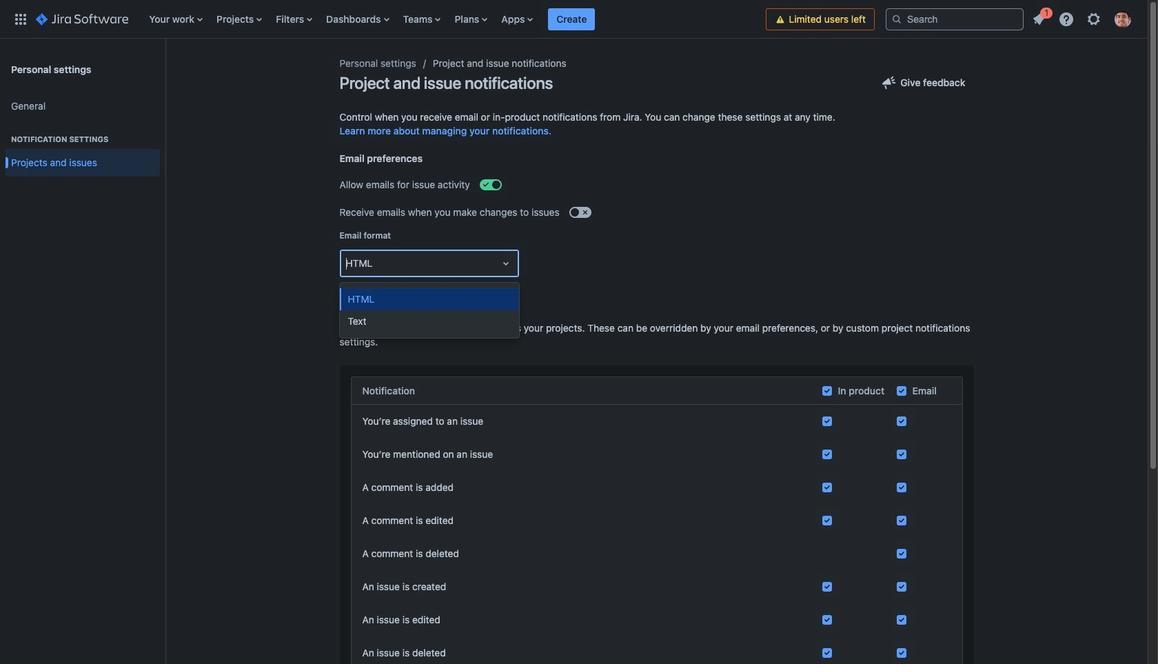Task type: vqa. For each thing, say whether or not it's contained in the screenshot.
group
yes



Task type: describe. For each thing, give the bounding box(es) containing it.
settings image
[[1086, 11, 1103, 27]]

1 horizontal spatial list
[[1027, 5, 1140, 31]]

notifications image
[[1031, 11, 1047, 27]]

Search field
[[886, 8, 1024, 30]]

appswitcher icon image
[[12, 11, 29, 27]]



Task type: locate. For each thing, give the bounding box(es) containing it.
None search field
[[886, 8, 1024, 30]]

heading
[[6, 134, 160, 145]]

jira software image
[[36, 11, 128, 27], [36, 11, 128, 27]]

your profile and settings image
[[1115, 11, 1132, 27]]

open image
[[498, 255, 514, 272]]

help image
[[1058, 11, 1075, 27]]

primary element
[[8, 0, 766, 38]]

list item
[[548, 0, 595, 38], [1027, 5, 1053, 30]]

1 group from the top
[[6, 88, 160, 185]]

sidebar navigation image
[[150, 55, 181, 83]]

search image
[[892, 13, 903, 24]]

list item inside list
[[1027, 5, 1053, 30]]

banner
[[0, 0, 1148, 39]]

group
[[6, 88, 160, 185], [6, 120, 160, 181]]

2 group from the top
[[6, 120, 160, 181]]

list
[[142, 0, 766, 38], [1027, 5, 1140, 31]]

0 horizontal spatial list
[[142, 0, 766, 38]]

None text field
[[346, 257, 348, 270]]

1 horizontal spatial list item
[[1027, 5, 1053, 30]]

0 horizontal spatial list item
[[548, 0, 595, 38]]



